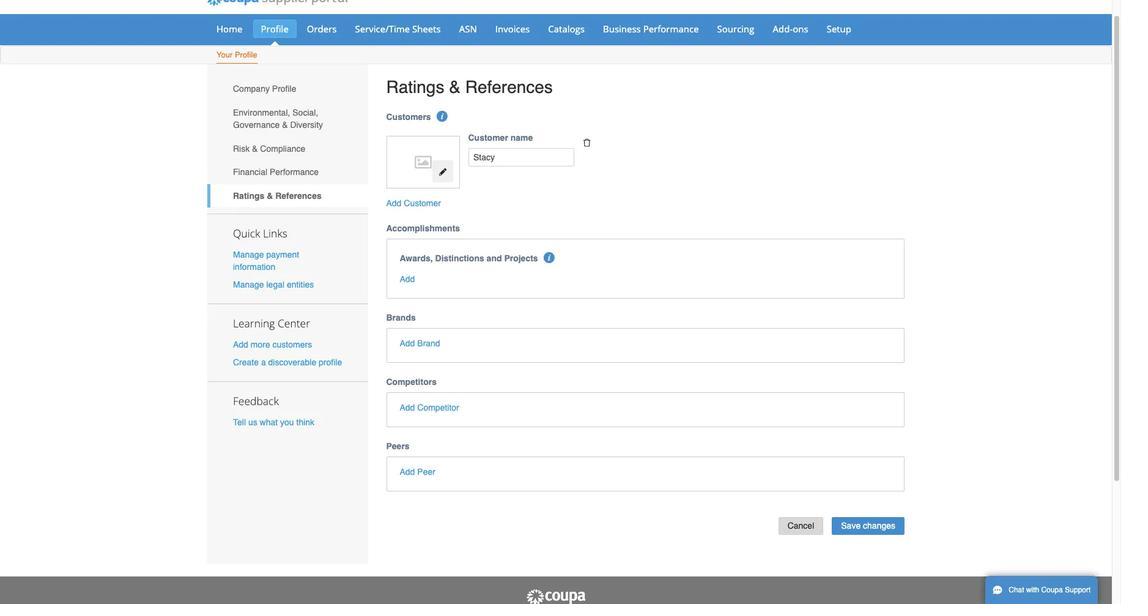 Task type: vqa. For each thing, say whether or not it's contained in the screenshot.
17th "SMS"
no



Task type: describe. For each thing, give the bounding box(es) containing it.
brand
[[418, 339, 440, 348]]

add for add more customers
[[233, 340, 248, 349]]

service/time
[[355, 23, 410, 35]]

ons
[[793, 23, 809, 35]]

cancel link
[[779, 517, 824, 535]]

performance for financial performance
[[270, 167, 319, 177]]

0 vertical spatial profile
[[261, 23, 289, 35]]

add peer button
[[400, 466, 436, 478]]

you
[[280, 418, 294, 427]]

& right risk
[[252, 144, 258, 153]]

add button
[[400, 273, 415, 285]]

center
[[278, 316, 310, 330]]

sheets
[[412, 23, 441, 35]]

invoices
[[496, 23, 530, 35]]

what
[[260, 418, 278, 427]]

risk
[[233, 144, 250, 153]]

service/time sheets
[[355, 23, 441, 35]]

more
[[251, 340, 270, 349]]

a
[[261, 358, 266, 367]]

profile for your profile
[[235, 50, 257, 59]]

0 vertical spatial coupa supplier portal image
[[198, 0, 356, 14]]

business performance link
[[595, 20, 707, 38]]

add peer
[[400, 467, 436, 477]]

& inside environmental, social, governance & diversity
[[282, 120, 288, 130]]

sourcing
[[718, 23, 755, 35]]

1 vertical spatial ratings & references
[[233, 191, 322, 201]]

orders
[[307, 23, 337, 35]]

tell
[[233, 418, 246, 427]]

profile
[[319, 358, 342, 367]]

profile link
[[253, 20, 297, 38]]

profile for company profile
[[272, 84, 296, 94]]

& down financial performance
[[267, 191, 273, 201]]

sourcing link
[[710, 20, 763, 38]]

add customer
[[386, 199, 441, 208]]

learning center
[[233, 316, 310, 330]]

company profile link
[[207, 77, 368, 101]]

chat
[[1009, 586, 1025, 594]]

0 vertical spatial ratings
[[386, 77, 445, 97]]

and
[[487, 254, 502, 263]]

financial performance link
[[207, 160, 368, 184]]

company profile
[[233, 84, 296, 94]]

cancel
[[788, 521, 815, 531]]

us
[[248, 418, 257, 427]]

0 vertical spatial customer
[[468, 133, 508, 142]]

business performance
[[603, 23, 699, 35]]

quick links
[[233, 226, 288, 240]]

add brand
[[400, 339, 440, 348]]

manage for manage legal entities
[[233, 280, 264, 289]]

peer
[[418, 467, 436, 477]]

customers
[[386, 112, 431, 122]]

add-ons
[[773, 23, 809, 35]]

asn link
[[451, 20, 485, 38]]

changes
[[864, 521, 896, 531]]

add-ons link
[[765, 20, 817, 38]]

manage payment information link
[[233, 249, 299, 271]]

catalogs link
[[541, 20, 593, 38]]

add for add brand
[[400, 339, 415, 348]]

ratings inside ratings & references link
[[233, 191, 265, 201]]

add brand button
[[400, 337, 440, 350]]

diversity
[[290, 120, 323, 130]]

company
[[233, 84, 270, 94]]

payment
[[266, 249, 299, 259]]

compliance
[[260, 144, 306, 153]]

save changes
[[842, 521, 896, 531]]

risk & compliance
[[233, 144, 306, 153]]

competitors
[[386, 377, 437, 387]]

projects
[[505, 254, 538, 263]]

0 horizontal spatial references
[[276, 191, 322, 201]]

tell us what you think
[[233, 418, 315, 427]]

orders link
[[299, 20, 345, 38]]

your profile
[[217, 50, 257, 59]]

environmental,
[[233, 108, 290, 117]]

chat with coupa support
[[1009, 586, 1091, 594]]



Task type: locate. For each thing, give the bounding box(es) containing it.
create
[[233, 358, 259, 367]]

ratings & references
[[386, 77, 553, 97], [233, 191, 322, 201]]

customer
[[468, 133, 508, 142], [404, 199, 441, 208]]

performance up ratings & references link
[[270, 167, 319, 177]]

competitor
[[418, 403, 459, 413]]

asn
[[459, 23, 477, 35]]

learning
[[233, 316, 275, 330]]

environmental, social, governance & diversity
[[233, 108, 323, 130]]

add up accomplishments
[[386, 199, 402, 208]]

0 vertical spatial ratings & references
[[386, 77, 553, 97]]

0 horizontal spatial ratings & references
[[233, 191, 322, 201]]

change image image
[[439, 168, 447, 176]]

manage for manage payment information
[[233, 249, 264, 259]]

feedback
[[233, 394, 279, 408]]

2 manage from the top
[[233, 280, 264, 289]]

risk & compliance link
[[207, 137, 368, 160]]

quick
[[233, 226, 260, 240]]

manage
[[233, 249, 264, 259], [233, 280, 264, 289]]

setup
[[827, 23, 852, 35]]

add for add customer
[[386, 199, 402, 208]]

setup link
[[819, 20, 860, 38]]

0 horizontal spatial customer
[[404, 199, 441, 208]]

accomplishments
[[386, 224, 460, 233]]

add inside the add brand button
[[400, 339, 415, 348]]

add customer button
[[386, 197, 441, 210]]

home link
[[209, 20, 251, 38]]

1 horizontal spatial ratings & references
[[386, 77, 553, 97]]

your
[[217, 50, 233, 59]]

add down awards, on the left of page
[[400, 274, 415, 284]]

customer inside button
[[404, 199, 441, 208]]

additional information image
[[544, 252, 555, 263]]

profile up environmental, social, governance & diversity link
[[272, 84, 296, 94]]

ratings & references link
[[207, 184, 368, 208]]

information
[[233, 262, 276, 271]]

add for add
[[400, 274, 415, 284]]

brands
[[386, 313, 416, 323]]

entities
[[287, 280, 314, 289]]

performance for business performance
[[644, 23, 699, 35]]

1 vertical spatial performance
[[270, 167, 319, 177]]

1 vertical spatial ratings
[[233, 191, 265, 201]]

0 vertical spatial manage
[[233, 249, 264, 259]]

profile right home link
[[261, 23, 289, 35]]

1 horizontal spatial references
[[466, 77, 553, 97]]

with
[[1027, 586, 1040, 594]]

add inside add competitor button
[[400, 403, 415, 413]]

add for add competitor
[[400, 403, 415, 413]]

financial performance
[[233, 167, 319, 177]]

profile
[[261, 23, 289, 35], [235, 50, 257, 59], [272, 84, 296, 94]]

&
[[449, 77, 461, 97], [282, 120, 288, 130], [252, 144, 258, 153], [267, 191, 273, 201]]

manage inside manage payment information
[[233, 249, 264, 259]]

save
[[842, 521, 861, 531]]

ratings down financial
[[233, 191, 265, 201]]

1 vertical spatial coupa supplier portal image
[[526, 589, 587, 604]]

tell us what you think button
[[233, 416, 315, 429]]

legal
[[266, 280, 285, 289]]

1 horizontal spatial ratings
[[386, 77, 445, 97]]

add competitor button
[[400, 402, 459, 414]]

manage down information
[[233, 280, 264, 289]]

ratings
[[386, 77, 445, 97], [233, 191, 265, 201]]

references up customer name
[[466, 77, 553, 97]]

0 horizontal spatial performance
[[270, 167, 319, 177]]

business
[[603, 23, 641, 35]]

manage legal entities link
[[233, 280, 314, 289]]

add inside 'add customer' button
[[386, 199, 402, 208]]

1 vertical spatial customer
[[404, 199, 441, 208]]

manage legal entities
[[233, 280, 314, 289]]

add more customers
[[233, 340, 312, 349]]

catalogs
[[548, 23, 585, 35]]

chat with coupa support button
[[986, 576, 1099, 604]]

governance
[[233, 120, 280, 130]]

name
[[511, 133, 533, 142]]

1 horizontal spatial coupa supplier portal image
[[526, 589, 587, 604]]

add for add peer
[[400, 467, 415, 477]]

add inside add peer button
[[400, 467, 415, 477]]

& left diversity
[[282, 120, 288, 130]]

logo image
[[393, 142, 454, 182]]

think
[[296, 418, 315, 427]]

create a discoverable profile link
[[233, 358, 342, 367]]

coupa supplier portal image
[[198, 0, 356, 14], [526, 589, 587, 604]]

create a discoverable profile
[[233, 358, 342, 367]]

add up create
[[233, 340, 248, 349]]

& down asn
[[449, 77, 461, 97]]

coupa
[[1042, 586, 1064, 594]]

financial
[[233, 167, 267, 177]]

0 horizontal spatial ratings
[[233, 191, 265, 201]]

add
[[386, 199, 402, 208], [400, 274, 415, 284], [400, 339, 415, 348], [233, 340, 248, 349], [400, 403, 415, 413], [400, 467, 415, 477]]

distinctions
[[435, 254, 485, 263]]

awards,
[[400, 254, 433, 263]]

customer left name
[[468, 133, 508, 142]]

ratings up customers
[[386, 77, 445, 97]]

0 vertical spatial performance
[[644, 23, 699, 35]]

add more customers link
[[233, 340, 312, 349]]

performance right business
[[644, 23, 699, 35]]

ratings & references up additional information icon at the top of page
[[386, 77, 553, 97]]

1 vertical spatial profile
[[235, 50, 257, 59]]

service/time sheets link
[[347, 20, 449, 38]]

1 manage from the top
[[233, 249, 264, 259]]

ratings & references down financial performance
[[233, 191, 322, 201]]

add down competitors
[[400, 403, 415, 413]]

2 vertical spatial profile
[[272, 84, 296, 94]]

discoverable
[[268, 358, 317, 367]]

environmental, social, governance & diversity link
[[207, 101, 368, 137]]

0 horizontal spatial coupa supplier portal image
[[198, 0, 356, 14]]

customer name
[[468, 133, 533, 142]]

Customer name text field
[[468, 148, 574, 167]]

add left brand
[[400, 339, 415, 348]]

social,
[[293, 108, 318, 117]]

add competitor
[[400, 403, 459, 413]]

add left peer
[[400, 467, 415, 477]]

1 horizontal spatial performance
[[644, 23, 699, 35]]

references down 'financial performance' link
[[276, 191, 322, 201]]

performance
[[644, 23, 699, 35], [270, 167, 319, 177]]

customer up accomplishments
[[404, 199, 441, 208]]

awards, distinctions and projects
[[400, 254, 538, 263]]

0 vertical spatial references
[[466, 77, 553, 97]]

add-
[[773, 23, 793, 35]]

peers
[[386, 442, 410, 451]]

support
[[1066, 586, 1091, 594]]

home
[[217, 23, 243, 35]]

manage up information
[[233, 249, 264, 259]]

profile right your
[[235, 50, 257, 59]]

manage payment information
[[233, 249, 299, 271]]

your profile link
[[216, 48, 258, 64]]

1 vertical spatial manage
[[233, 280, 264, 289]]

invoices link
[[488, 20, 538, 38]]

1 vertical spatial references
[[276, 191, 322, 201]]

additional information image
[[437, 111, 448, 122]]

1 horizontal spatial customer
[[468, 133, 508, 142]]



